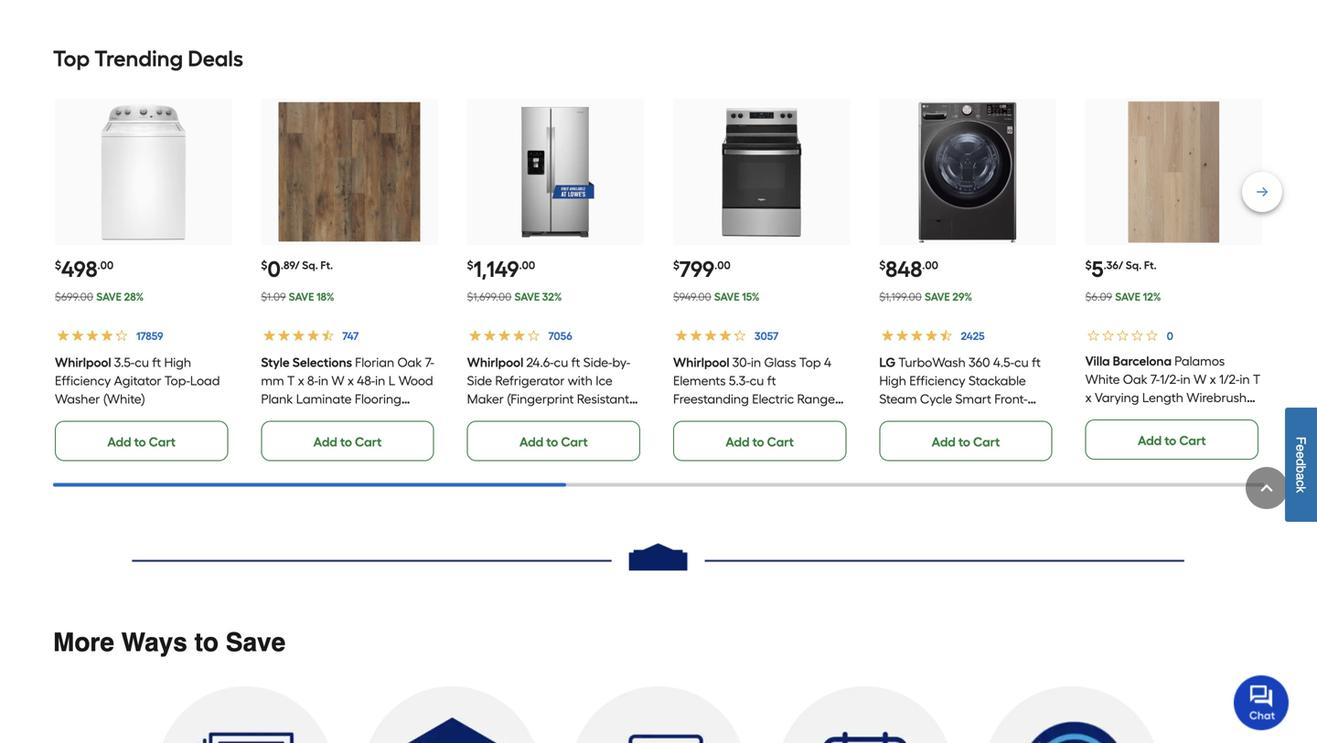 Task type: locate. For each thing, give the bounding box(es) containing it.
1 horizontal spatial ft.
[[1144, 259, 1157, 272]]

cart inside "1,149" list item
[[561, 434, 588, 450]]

t
[[1253, 372, 1260, 388], [287, 373, 295, 389]]

d
[[1294, 459, 1308, 466]]

add to cart link for 799
[[673, 421, 846, 461]]

$ up $949.00
[[673, 259, 680, 272]]

add inside 498 list item
[[107, 434, 131, 450]]

0 horizontal spatial 7-
[[425, 355, 434, 370]]

6 $ from the left
[[1085, 259, 1092, 272]]

top inside 30-in glass top 4 elements 5.3-cu ft freestanding electric range (stainless steel)
[[799, 355, 821, 370]]

5 save from the left
[[925, 291, 950, 304]]

t inside florian oak 7- mm t x 8-in w x 48-in l wood plank laminate flooring (23.91-sq ft)
[[287, 373, 295, 389]]

save left 18%
[[289, 291, 314, 304]]

whirlpool 3.5-cu ft high efficiency agitator top-load washer (white) image
[[73, 101, 214, 243]]

top left 4
[[799, 355, 821, 370]]

star
[[929, 428, 959, 443]]

0 vertical spatial sq
[[296, 410, 310, 425]]

save inside 799 list item
[[714, 291, 740, 304]]

ft. up "12%"
[[1144, 259, 1157, 272]]

add to cart link inside 799 list item
[[673, 421, 846, 461]]

$ inside '$ 5 .36/ sq. ft.'
[[1085, 259, 1092, 272]]

3 save from the left
[[514, 291, 540, 304]]

cart down the top-
[[149, 434, 176, 450]]

whirlpool up side
[[467, 355, 523, 370]]

add to cart for 848
[[932, 434, 1000, 450]]

add inside 848 list item
[[932, 434, 956, 450]]

0 horizontal spatial 1/2-
[[1160, 372, 1180, 388]]

add inside "1,149" list item
[[519, 434, 543, 450]]

4 $ from the left
[[673, 259, 680, 272]]

$ for 799
[[673, 259, 680, 272]]

to down electric on the right bottom of the page
[[752, 434, 764, 450]]

0 horizontal spatial sq.
[[302, 259, 318, 272]]

.00 up $699.00 save 28%
[[97, 259, 114, 272]]

0 vertical spatial 7-
[[425, 355, 434, 370]]

x left 48-
[[348, 373, 354, 389]]

add to cart link inside 5 list item
[[1085, 420, 1258, 460]]

load
[[190, 373, 220, 389], [879, 410, 909, 425]]

7-
[[425, 355, 434, 370], [1151, 372, 1160, 388]]

load inside turbowash 360 4.5-cu ft high efficiency stackable steam cycle smart front- load washer (black steel) energy star
[[879, 410, 909, 425]]

oak up wood in the bottom left of the page
[[397, 355, 422, 370]]

add for 498
[[107, 434, 131, 450]]

2 sq. from the left
[[1126, 259, 1142, 272]]

add to cart down electric on the right bottom of the page
[[726, 434, 794, 450]]

ft. for 5
[[1144, 259, 1157, 272]]

6 save from the left
[[1115, 291, 1140, 304]]

0 horizontal spatial washer
[[55, 391, 100, 407]]

barcelona
[[1113, 354, 1172, 369]]

7- up length
[[1151, 372, 1160, 388]]

freestanding
[[673, 391, 749, 407]]

2 horizontal spatial whirlpool
[[673, 355, 730, 370]]

0 vertical spatial oak
[[397, 355, 422, 370]]

cu
[[135, 355, 149, 370], [554, 355, 568, 370], [1014, 355, 1029, 370], [750, 373, 764, 389]]

cart inside 799 list item
[[767, 434, 794, 450]]

cu inside 30-in glass top 4 elements 5.3-cu ft freestanding electric range (stainless steel)
[[750, 373, 764, 389]]

1 .00 from the left
[[97, 259, 114, 272]]

steel)
[[521, 410, 552, 425], [731, 410, 762, 425], [998, 410, 1030, 425]]

x up wirebrushed
[[1210, 372, 1216, 388]]

add for 799
[[726, 434, 750, 450]]

add down (stainless at bottom right
[[726, 434, 750, 450]]

1/2- up wirebrushed
[[1219, 372, 1240, 388]]

1 sq. from the left
[[302, 259, 318, 272]]

lg turbowash 360 4.5-cu ft high efficiency stackable steam cycle smart front-load washer (black steel) energy star image
[[897, 101, 1038, 243]]

save inside 5 list item
[[1115, 291, 1140, 304]]

$ 1,149 .00
[[467, 256, 535, 283]]

2 save from the left
[[289, 291, 314, 304]]

water
[[1085, 409, 1121, 424]]

villa barcelona palamos white oak 7-1/2-in w x 1/2-in t x varying length wirebrushed water resistant engineered hardwood flooring (23.31-sq ft) image
[[1103, 101, 1244, 243]]

0 horizontal spatial top
[[53, 45, 90, 72]]

chat invite button image
[[1234, 675, 1290, 731]]

add to cart
[[1138, 433, 1206, 449], [107, 434, 176, 450], [313, 434, 382, 450], [519, 434, 588, 450], [726, 434, 794, 450], [932, 434, 1000, 450]]

flooring down length
[[1150, 427, 1196, 442]]

0 horizontal spatial efficiency
[[55, 373, 111, 389]]

add inside 799 list item
[[726, 434, 750, 450]]

high up steam
[[879, 373, 906, 389]]

$ inside $ 799 .00
[[673, 259, 680, 272]]

cart down 'engineered'
[[1179, 433, 1206, 449]]

$6.09 save 12%
[[1085, 291, 1161, 304]]

4 .00 from the left
[[922, 259, 938, 272]]

$ for 848
[[879, 259, 886, 272]]

whirlpool up elements
[[673, 355, 730, 370]]

cart inside 498 list item
[[149, 434, 176, 450]]

ft up agitator
[[152, 355, 161, 370]]

to for 498
[[134, 434, 146, 450]]

.00 inside $ 848 .00
[[922, 259, 938, 272]]

add to cart link down length
[[1085, 420, 1258, 460]]

cu up stackable in the right bottom of the page
[[1014, 355, 1029, 370]]

0 list item
[[261, 99, 438, 461]]

cu inside turbowash 360 4.5-cu ft high efficiency stackable steam cycle smart front- load washer (black steel) energy star
[[1014, 355, 1029, 370]]

3 $ from the left
[[467, 259, 473, 272]]

0 horizontal spatial steel)
[[521, 410, 552, 425]]

30-
[[732, 355, 751, 370]]

resistant inside palamos white oak 7-1/2-in w x 1/2-in t x varying length wirebrushed water resistant engineered hardwood flooring (23.31-sq ft)
[[1124, 409, 1177, 424]]

resistant down length
[[1124, 409, 1177, 424]]

0 horizontal spatial oak
[[397, 355, 422, 370]]

0 vertical spatial washer
[[55, 391, 100, 407]]

to inside "1,149" list item
[[546, 434, 558, 450]]

e up b
[[1294, 452, 1308, 459]]

1 $ from the left
[[55, 259, 61, 272]]

4 save from the left
[[714, 291, 740, 304]]

sq. inside $ 0 .89/ sq. ft.
[[302, 259, 318, 272]]

elements
[[673, 373, 726, 389]]

1 horizontal spatial sq.
[[1126, 259, 1142, 272]]

steel) down front-
[[998, 410, 1030, 425]]

1 horizontal spatial oak
[[1123, 372, 1147, 388]]

length
[[1142, 390, 1183, 406]]

.00 for 498
[[97, 259, 114, 272]]

steel) down electric on the right bottom of the page
[[731, 410, 762, 425]]

turbowash 360 4.5-cu ft high efficiency stackable steam cycle smart front- load washer (black steel) energy star
[[879, 355, 1041, 443]]

in left l
[[375, 373, 385, 389]]

w down palamos on the top right of page
[[1194, 372, 1207, 388]]

save inside 848 list item
[[925, 291, 950, 304]]

w inside palamos white oak 7-1/2-in w x 1/2-in t x varying length wirebrushed water resistant engineered hardwood flooring (23.31-sq ft)
[[1194, 372, 1207, 388]]

$1,699.00
[[467, 291, 512, 304]]

2 $ from the left
[[261, 259, 267, 272]]

add to cart down length
[[1138, 433, 1206, 449]]

.00 inside $ 498 .00
[[97, 259, 114, 272]]

cart down (black
[[973, 434, 1000, 450]]

0 horizontal spatial high
[[164, 355, 191, 370]]

4
[[824, 355, 831, 370]]

save left 28%
[[96, 291, 122, 304]]

glass
[[764, 355, 796, 370]]

whirlpool inside 799 list item
[[673, 355, 730, 370]]

5 list item
[[1085, 99, 1262, 461]]

save
[[96, 291, 122, 304], [289, 291, 314, 304], [514, 291, 540, 304], [714, 291, 740, 304], [925, 291, 950, 304], [1115, 291, 1140, 304]]

ft inside 30-in glass top 4 elements 5.3-cu ft freestanding electric range (stainless steel)
[[767, 373, 776, 389]]

1 horizontal spatial ft)
[[1085, 445, 1098, 461]]

save left the 32%
[[514, 291, 540, 304]]

whirlpool 24.6-cu ft side-by-side refrigerator with ice maker (fingerprint resistant stainless steel) image
[[485, 101, 626, 243]]

sq down laminate
[[296, 410, 310, 425]]

wirebrushed
[[1187, 390, 1262, 406]]

ft inside 24.6-cu ft side-by- side refrigerator with ice maker (fingerprint resistant stainless steel)
[[571, 355, 580, 370]]

add down (fingerprint
[[519, 434, 543, 450]]

t right mm
[[287, 373, 295, 389]]

maker
[[467, 391, 504, 407]]

1 horizontal spatial steel)
[[731, 410, 762, 425]]

2 steel) from the left
[[731, 410, 762, 425]]

1 horizontal spatial high
[[879, 373, 906, 389]]

1 horizontal spatial whirlpool
[[467, 355, 523, 370]]

resistant inside 24.6-cu ft side-by- side refrigerator with ice maker (fingerprint resistant stainless steel)
[[577, 391, 629, 407]]

add to cart link for 5
[[1085, 420, 1258, 460]]

add inside 0 list item
[[313, 434, 337, 450]]

add to cart link down (white)
[[55, 421, 228, 461]]

add to cart inside 0 list item
[[313, 434, 382, 450]]

add to cart inside 799 list item
[[726, 434, 794, 450]]

cu up agitator
[[135, 355, 149, 370]]

ft up "with"
[[571, 355, 580, 370]]

3.5-
[[114, 355, 135, 370]]

5
[[1092, 256, 1104, 283]]

cart for 848
[[973, 434, 1000, 450]]

cart inside 0 list item
[[355, 434, 382, 450]]

add to cart down (white)
[[107, 434, 176, 450]]

1 whirlpool from the left
[[55, 355, 111, 370]]

add down (white)
[[107, 434, 131, 450]]

add down length
[[1138, 433, 1162, 449]]

848 list item
[[879, 99, 1056, 461]]

ft)
[[313, 410, 325, 425], [1085, 445, 1098, 461]]

sq. right .36/
[[1126, 259, 1142, 272]]

t up wirebrushed
[[1253, 372, 1260, 388]]

add down laminate
[[313, 434, 337, 450]]

whirlpool inside "1,149" list item
[[467, 355, 523, 370]]

whirlpool for 1,149
[[467, 355, 523, 370]]

1/2- up length
[[1160, 372, 1180, 388]]

1 steel) from the left
[[521, 410, 552, 425]]

0 horizontal spatial sq
[[296, 410, 310, 425]]

0 horizontal spatial t
[[287, 373, 295, 389]]

2 .00 from the left
[[519, 259, 535, 272]]

steel) inside 30-in glass top 4 elements 5.3-cu ft freestanding electric range (stainless steel)
[[731, 410, 762, 425]]

save inside 498 list item
[[96, 291, 122, 304]]

cart
[[1179, 433, 1206, 449], [149, 434, 176, 450], [355, 434, 382, 450], [561, 434, 588, 450], [767, 434, 794, 450], [973, 434, 1000, 450]]

1 vertical spatial load
[[879, 410, 909, 425]]

(white)
[[103, 391, 145, 407]]

0 vertical spatial ft)
[[313, 410, 325, 425]]

e
[[1294, 445, 1308, 452], [1294, 452, 1308, 459]]

add to cart for 799
[[726, 434, 794, 450]]

2 e from the top
[[1294, 452, 1308, 459]]

to inside 5 list item
[[1165, 433, 1176, 449]]

top trending deals heading
[[53, 40, 1264, 77]]

.00 inside $ 799 .00
[[714, 259, 731, 272]]

1 horizontal spatial sq
[[1235, 427, 1249, 442]]

in
[[751, 355, 761, 370], [1180, 372, 1191, 388], [1240, 372, 1250, 388], [318, 373, 328, 389], [375, 373, 385, 389]]

more ways to save
[[53, 628, 286, 658]]

resistant down ice
[[577, 391, 629, 407]]

$ inside the $ 1,149 .00
[[467, 259, 473, 272]]

0 vertical spatial top
[[53, 45, 90, 72]]

$
[[55, 259, 61, 272], [261, 259, 267, 272], [467, 259, 473, 272], [673, 259, 680, 272], [879, 259, 886, 272], [1085, 259, 1092, 272]]

5 $ from the left
[[879, 259, 886, 272]]

cu down 30-
[[750, 373, 764, 389]]

ways
[[121, 628, 187, 658]]

to inside 848 list item
[[958, 434, 970, 450]]

add to cart link inside "1,149" list item
[[467, 421, 640, 461]]

7- up wood in the bottom left of the page
[[425, 355, 434, 370]]

to inside 799 list item
[[752, 434, 764, 450]]

add to cart link for 848
[[879, 421, 1052, 461]]

add to cart inside 498 list item
[[107, 434, 176, 450]]

$ up $1,199.00
[[879, 259, 886, 272]]

$ 5 .36/ sq. ft.
[[1085, 256, 1157, 283]]

stainless
[[467, 410, 518, 425]]

3 .00 from the left
[[714, 259, 731, 272]]

add to cart inside 848 list item
[[932, 434, 1000, 450]]

1 vertical spatial 7-
[[1151, 372, 1160, 388]]

0 vertical spatial high
[[164, 355, 191, 370]]

add to cart inside "1,149" list item
[[519, 434, 588, 450]]

0 vertical spatial flooring
[[355, 391, 401, 407]]

cart down electric on the right bottom of the page
[[767, 434, 794, 450]]

engineered
[[1180, 409, 1245, 424]]

cu up "with"
[[554, 355, 568, 370]]

cart for 1,149
[[561, 434, 588, 450]]

0 vertical spatial resistant
[[577, 391, 629, 407]]

trending
[[94, 45, 183, 72]]

steel) inside turbowash 360 4.5-cu ft high efficiency stackable steam cycle smart front- load washer (black steel) energy star
[[998, 410, 1030, 425]]

$ inside $ 498 .00
[[55, 259, 61, 272]]

cart inside 5 list item
[[1179, 433, 1206, 449]]

1 horizontal spatial efficiency
[[909, 373, 965, 389]]

whirlpool left 3.5-
[[55, 355, 111, 370]]

oak
[[397, 355, 422, 370], [1123, 372, 1147, 388]]

flooring
[[355, 391, 401, 407], [1150, 427, 1196, 442]]

cart down (fingerprint
[[561, 434, 588, 450]]

bulk savings icon. image
[[363, 687, 541, 744]]

flooring down 48-
[[355, 391, 401, 407]]

.00
[[97, 259, 114, 272], [519, 259, 535, 272], [714, 259, 731, 272], [922, 259, 938, 272]]

add to cart down laminate
[[313, 434, 382, 450]]

1 vertical spatial sq
[[1235, 427, 1249, 442]]

lowe's rebate icon. image
[[983, 687, 1161, 744]]

3 whirlpool from the left
[[673, 355, 730, 370]]

ft right 4.5-
[[1032, 355, 1041, 370]]

add to cart down (fingerprint
[[519, 434, 588, 450]]

w up laminate
[[331, 373, 344, 389]]

save left "12%"
[[1115, 291, 1140, 304]]

add inside 5 list item
[[1138, 433, 1162, 449]]

0 horizontal spatial resistant
[[577, 391, 629, 407]]

.00 up $1,199.00 save 29% in the top of the page
[[922, 259, 938, 272]]

1 vertical spatial oak
[[1123, 372, 1147, 388]]

add to cart link down electric on the right bottom of the page
[[673, 421, 846, 461]]

to down (black
[[958, 434, 970, 450]]

add right energy
[[932, 434, 956, 450]]

washer down cycle
[[912, 410, 957, 425]]

0 horizontal spatial ft.
[[320, 259, 333, 272]]

0 horizontal spatial w
[[331, 373, 344, 389]]

w
[[1194, 372, 1207, 388], [331, 373, 344, 389]]

0 horizontal spatial ft)
[[313, 410, 325, 425]]

high
[[164, 355, 191, 370], [879, 373, 906, 389]]

.00 up $1,699.00 save 32%
[[519, 259, 535, 272]]

ft) down laminate
[[313, 410, 325, 425]]

3 steel) from the left
[[998, 410, 1030, 425]]

ft. inside $ 0 .89/ sq. ft.
[[320, 259, 333, 272]]

to inside 498 list item
[[134, 434, 146, 450]]

save left 29%
[[925, 291, 950, 304]]

799
[[680, 256, 714, 283]]

ft.
[[320, 259, 333, 272], [1144, 259, 1157, 272]]

0 horizontal spatial whirlpool
[[55, 355, 111, 370]]

efficiency
[[55, 373, 111, 389], [909, 373, 965, 389]]

7- inside palamos white oak 7-1/2-in w x 1/2-in t x varying length wirebrushed water resistant engineered hardwood flooring (23.31-sq ft)
[[1151, 372, 1160, 388]]

.36/
[[1104, 259, 1123, 272]]

.00 inside the $ 1,149 .00
[[519, 259, 535, 272]]

to down length
[[1165, 433, 1176, 449]]

efficiency up (white)
[[55, 373, 111, 389]]

0 vertical spatial load
[[190, 373, 220, 389]]

4.5-
[[993, 355, 1014, 370]]

washer inside 3.5-cu ft high efficiency agitator top-load washer (white)
[[55, 391, 100, 407]]

ft. for 0
[[320, 259, 333, 272]]

1 save from the left
[[96, 291, 122, 304]]

washer
[[55, 391, 100, 407], [912, 410, 957, 425]]

1 horizontal spatial 1/2-
[[1219, 372, 1240, 388]]

oak down the villa barcelona
[[1123, 372, 1147, 388]]

add to cart down (black
[[932, 434, 1000, 450]]

in left the glass on the top right of page
[[751, 355, 761, 370]]

1 horizontal spatial t
[[1253, 372, 1260, 388]]

add to cart link inside 498 list item
[[55, 421, 228, 461]]

1 horizontal spatial top
[[799, 355, 821, 370]]

1 vertical spatial top
[[799, 355, 821, 370]]

load inside 3.5-cu ft high efficiency agitator top-load washer (white)
[[190, 373, 220, 389]]

ft. up 18%
[[320, 259, 333, 272]]

1/2-
[[1160, 372, 1180, 388], [1219, 372, 1240, 388]]

sq. inside '$ 5 .36/ sq. ft.'
[[1126, 259, 1142, 272]]

1 vertical spatial resistant
[[1124, 409, 1177, 424]]

add to cart inside 5 list item
[[1138, 433, 1206, 449]]

add for 5
[[1138, 433, 1162, 449]]

add to cart link down the smart
[[879, 421, 1052, 461]]

2 whirlpool from the left
[[467, 355, 523, 370]]

1 vertical spatial washer
[[912, 410, 957, 425]]

add to cart link down laminate
[[261, 421, 434, 461]]

$ left .36/
[[1085, 259, 1092, 272]]

sq.
[[302, 259, 318, 272], [1126, 259, 1142, 272]]

2 efficiency from the left
[[909, 373, 965, 389]]

high up the top-
[[164, 355, 191, 370]]

cart for 5
[[1179, 433, 1206, 449]]

1 horizontal spatial 7-
[[1151, 372, 1160, 388]]

save inside 0 list item
[[289, 291, 314, 304]]

0 horizontal spatial load
[[190, 373, 220, 389]]

load down steam
[[879, 410, 909, 425]]

whirlpool inside 498 list item
[[55, 355, 111, 370]]

add for 848
[[932, 434, 956, 450]]

to for 1,149
[[546, 434, 558, 450]]

sq. for 5
[[1126, 259, 1142, 272]]

lg
[[879, 355, 896, 370]]

cart inside 848 list item
[[973, 434, 1000, 450]]

$ for 0
[[261, 259, 267, 272]]

efficiency up cycle
[[909, 373, 965, 389]]

3.5-cu ft high efficiency agitator top-load washer (white)
[[55, 355, 220, 407]]

848
[[886, 256, 922, 283]]

in up wirebrushed
[[1240, 372, 1250, 388]]

whirlpool
[[55, 355, 111, 370], [467, 355, 523, 370], [673, 355, 730, 370]]

1,149 list item
[[467, 99, 644, 461]]

oak inside florian oak 7- mm t x 8-in w x 48-in l wood plank laminate flooring (23.91-sq ft)
[[397, 355, 422, 370]]

ft) inside palamos white oak 7-1/2-in w x 1/2-in t x varying length wirebrushed water resistant engineered hardwood flooring (23.31-sq ft)
[[1085, 445, 1098, 461]]

steel) inside 24.6-cu ft side-by- side refrigerator with ice maker (fingerprint resistant stainless steel)
[[521, 410, 552, 425]]

save for 5
[[1115, 291, 1140, 304]]

2 horizontal spatial steel)
[[998, 410, 1030, 425]]

to down (fingerprint
[[546, 434, 558, 450]]

.00 up $949.00 save 15%
[[714, 259, 731, 272]]

1 horizontal spatial w
[[1194, 372, 1207, 388]]

$ up $1,699.00
[[467, 259, 473, 272]]

style selections florian oak 7-mm t x 8-in w x 48-in l wood plank laminate flooring (23.91-sq ft) image
[[279, 101, 420, 243]]

sq down 'engineered'
[[1235, 427, 1249, 442]]

.00 for 848
[[922, 259, 938, 272]]

cart down florian oak 7- mm t x 8-in w x 48-in l wood plank laminate flooring (23.91-sq ft)
[[355, 434, 382, 450]]

to
[[1165, 433, 1176, 449], [134, 434, 146, 450], [340, 434, 352, 450], [546, 434, 558, 450], [752, 434, 764, 450], [958, 434, 970, 450], [194, 628, 219, 658]]

save inside "1,149" list item
[[514, 291, 540, 304]]

$ for 1,149
[[467, 259, 473, 272]]

steel) down (fingerprint
[[521, 410, 552, 425]]

ft up electric on the right bottom of the page
[[767, 373, 776, 389]]

0 horizontal spatial flooring
[[355, 391, 401, 407]]

ft) down hardwood
[[1085, 445, 1098, 461]]

15%
[[742, 291, 760, 304]]

1 horizontal spatial load
[[879, 410, 909, 425]]

$ inside $ 848 .00
[[879, 259, 886, 272]]

1 ft. from the left
[[320, 259, 333, 272]]

save left 15%
[[714, 291, 740, 304]]

load right agitator
[[190, 373, 220, 389]]

$ up $699.00 at the left top
[[55, 259, 61, 272]]

1 horizontal spatial flooring
[[1150, 427, 1196, 442]]

1 vertical spatial high
[[879, 373, 906, 389]]

ft inside 3.5-cu ft high efficiency agitator top-load washer (white)
[[152, 355, 161, 370]]

add to cart link
[[1085, 420, 1258, 460], [55, 421, 228, 461], [261, 421, 434, 461], [467, 421, 640, 461], [673, 421, 846, 461], [879, 421, 1052, 461]]

f
[[1294, 437, 1308, 445]]

1 efficiency from the left
[[55, 373, 111, 389]]

efficiency inside turbowash 360 4.5-cu ft high efficiency stackable steam cycle smart front- load washer (black steel) energy star
[[909, 373, 965, 389]]

2 ft. from the left
[[1144, 259, 1157, 272]]

$ for 498
[[55, 259, 61, 272]]

to inside 0 list item
[[340, 434, 352, 450]]

add to cart link inside 0 list item
[[261, 421, 434, 461]]

sq. right .89/
[[302, 259, 318, 272]]

$699.00 save 28%
[[55, 291, 144, 304]]

1 horizontal spatial washer
[[912, 410, 957, 425]]

1 vertical spatial flooring
[[1150, 427, 1196, 442]]

add to cart link inside 848 list item
[[879, 421, 1052, 461]]

1 vertical spatial ft)
[[1085, 445, 1098, 461]]

$ inside $ 0 .89/ sq. ft.
[[261, 259, 267, 272]]

to down laminate
[[340, 434, 352, 450]]

$ 0 .89/ sq. ft.
[[261, 256, 333, 283]]

ft. inside '$ 5 .36/ sq. ft.'
[[1144, 259, 1157, 272]]

1 horizontal spatial resistant
[[1124, 409, 1177, 424]]

by-
[[612, 355, 630, 370]]

top left trending
[[53, 45, 90, 72]]

washer left (white)
[[55, 391, 100, 407]]



Task type: describe. For each thing, give the bounding box(es) containing it.
add to cart link for 1,149
[[467, 421, 640, 461]]

1 e from the top
[[1294, 445, 1308, 452]]

$ for 5
[[1085, 259, 1092, 272]]

add to cart for 498
[[107, 434, 176, 450]]

high inside 3.5-cu ft high efficiency agitator top-load washer (white)
[[164, 355, 191, 370]]

varying
[[1095, 390, 1139, 406]]

k
[[1294, 487, 1308, 493]]

save for 498
[[96, 291, 122, 304]]

$1.09
[[261, 291, 286, 304]]

style selections
[[261, 355, 352, 370]]

$1.09 save 18%
[[261, 291, 334, 304]]

top inside heading
[[53, 45, 90, 72]]

sq inside florian oak 7- mm t x 8-in w x 48-in l wood plank laminate flooring (23.91-sq ft)
[[296, 410, 310, 425]]

498 list item
[[55, 99, 232, 461]]

florian oak 7- mm t x 8-in w x 48-in l wood plank laminate flooring (23.91-sq ft)
[[261, 355, 434, 425]]

villa barcelona
[[1085, 354, 1172, 369]]

steam
[[879, 391, 917, 407]]

steel) for 799
[[731, 410, 762, 425]]

$ 799 .00
[[673, 256, 731, 283]]

save for 799
[[714, 291, 740, 304]]

7- inside florian oak 7- mm t x 8-in w x 48-in l wood plank laminate flooring (23.91-sq ft)
[[425, 355, 434, 370]]

efficiency inside 3.5-cu ft high efficiency agitator top-load washer (white)
[[55, 373, 111, 389]]

30-in glass top 4 elements 5.3-cu ft freestanding electric range (stainless steel)
[[673, 355, 835, 425]]

turbowash
[[898, 355, 966, 370]]

799 list item
[[673, 99, 850, 461]]

flooring inside palamos white oak 7-1/2-in w x 1/2-in t x varying length wirebrushed water resistant engineered hardwood flooring (23.31-sq ft)
[[1150, 427, 1196, 442]]

washer inside turbowash 360 4.5-cu ft high efficiency stackable steam cycle smart front- load washer (black steel) energy star
[[912, 410, 957, 425]]

to for 848
[[958, 434, 970, 450]]

$1,199.00
[[879, 291, 922, 304]]

laminate
[[296, 391, 352, 407]]

mm
[[261, 373, 284, 389]]

smart
[[955, 391, 991, 407]]

weekly ad icon. image
[[156, 687, 334, 744]]

scroll to top element
[[1246, 467, 1288, 509]]

deals
[[188, 45, 243, 72]]

stackable
[[969, 373, 1026, 389]]

29%
[[952, 291, 972, 304]]

$ 498 .00
[[55, 256, 114, 283]]

white
[[1085, 372, 1120, 388]]

.00 for 1,149
[[519, 259, 535, 272]]

range
[[797, 391, 835, 407]]

selections
[[292, 355, 352, 370]]

8-
[[307, 373, 318, 389]]

360
[[969, 355, 990, 370]]

oak inside palamos white oak 7-1/2-in w x 1/2-in t x varying length wirebrushed water resistant engineered hardwood flooring (23.31-sq ft)
[[1123, 372, 1147, 388]]

1,149
[[473, 256, 519, 283]]

top-
[[164, 373, 190, 389]]

side
[[467, 373, 492, 389]]

save for 848
[[925, 291, 950, 304]]

add to cart link for 498
[[55, 421, 228, 461]]

side-
[[583, 355, 612, 370]]

flooring inside florian oak 7- mm t x 8-in w x 48-in l wood plank laminate flooring (23.91-sq ft)
[[355, 391, 401, 407]]

to for 0
[[340, 434, 352, 450]]

$ 848 .00
[[879, 256, 938, 283]]

$6.09
[[1085, 291, 1112, 304]]

(black
[[960, 410, 995, 425]]

more
[[53, 628, 114, 658]]

lowe's subscriptions icon. image
[[776, 687, 954, 744]]

style
[[261, 355, 290, 370]]

28%
[[124, 291, 144, 304]]

$949.00
[[673, 291, 711, 304]]

5.3-
[[729, 373, 750, 389]]

24.6-cu ft side-by- side refrigerator with ice maker (fingerprint resistant stainless steel)
[[467, 355, 630, 425]]

ft) inside florian oak 7- mm t x 8-in w x 48-in l wood plank laminate flooring (23.91-sq ft)
[[313, 410, 325, 425]]

f e e d b a c k
[[1294, 437, 1308, 493]]

agitator
[[114, 373, 161, 389]]

hardwood
[[1085, 427, 1147, 442]]

refrigerator
[[495, 373, 565, 389]]

t inside palamos white oak 7-1/2-in w x 1/2-in t x varying length wirebrushed water resistant engineered hardwood flooring (23.31-sq ft)
[[1253, 372, 1260, 388]]

cart for 498
[[149, 434, 176, 450]]

cu inside 24.6-cu ft side-by- side refrigerator with ice maker (fingerprint resistant stainless steel)
[[554, 355, 568, 370]]

f e e d b a c k button
[[1285, 408, 1317, 522]]

wood
[[399, 373, 433, 389]]

electric
[[752, 391, 794, 407]]

x down white on the right
[[1085, 390, 1092, 406]]

ft inside turbowash 360 4.5-cu ft high efficiency stackable steam cycle smart front- load washer (black steel) energy star
[[1032, 355, 1041, 370]]

$699.00
[[55, 291, 93, 304]]

top trending deals
[[53, 45, 243, 72]]

to for 799
[[752, 434, 764, 450]]

chevron up image
[[1258, 479, 1276, 498]]

2 1/2- from the left
[[1219, 372, 1240, 388]]

steel) for 1,149
[[521, 410, 552, 425]]

save for 0
[[289, 291, 314, 304]]

.00 for 799
[[714, 259, 731, 272]]

add to cart for 0
[[313, 434, 382, 450]]

l
[[388, 373, 395, 389]]

whirlpool for 799
[[673, 355, 730, 370]]

$949.00 save 15%
[[673, 291, 760, 304]]

32%
[[542, 291, 562, 304]]

front-
[[994, 391, 1028, 407]]

0
[[267, 256, 281, 283]]

cart for 0
[[355, 434, 382, 450]]

sq. for 0
[[302, 259, 318, 272]]

energy
[[879, 428, 926, 443]]

save for 1,149
[[514, 291, 540, 304]]

to left the 'save' at the bottom of page
[[194, 628, 219, 658]]

villa
[[1085, 354, 1110, 369]]

ice
[[596, 373, 613, 389]]

x left 8-
[[298, 373, 304, 389]]

in inside 30-in glass top 4 elements 5.3-cu ft freestanding electric range (stainless steel)
[[751, 355, 761, 370]]

in up laminate
[[318, 373, 328, 389]]

sq inside palamos white oak 7-1/2-in w x 1/2-in t x varying length wirebrushed water resistant engineered hardwood flooring (23.31-sq ft)
[[1235, 427, 1249, 442]]

add to cart for 1,149
[[519, 434, 588, 450]]

(stainless
[[673, 410, 727, 425]]

add for 0
[[313, 434, 337, 450]]

cart for 799
[[767, 434, 794, 450]]

b
[[1294, 466, 1308, 473]]

cycle
[[920, 391, 952, 407]]

add for 1,149
[[519, 434, 543, 450]]

plank
[[261, 391, 293, 407]]

$1,199.00 save 29%
[[879, 291, 972, 304]]

c
[[1294, 480, 1308, 487]]

in down palamos on the top right of page
[[1180, 372, 1191, 388]]

lowe's credit card icon. image
[[570, 687, 747, 744]]

498
[[61, 256, 97, 283]]

divider image
[[53, 534, 1264, 581]]

w inside florian oak 7- mm t x 8-in w x 48-in l wood plank laminate flooring (23.91-sq ft)
[[331, 373, 344, 389]]

a
[[1294, 473, 1308, 480]]

palamos
[[1174, 354, 1225, 369]]

high inside turbowash 360 4.5-cu ft high efficiency stackable steam cycle smart front- load washer (black steel) energy star
[[879, 373, 906, 389]]

with
[[568, 373, 593, 389]]

palamos white oak 7-1/2-in w x 1/2-in t x varying length wirebrushed water resistant engineered hardwood flooring (23.31-sq ft)
[[1085, 354, 1262, 461]]

1 1/2- from the left
[[1160, 372, 1180, 388]]

cu inside 3.5-cu ft high efficiency agitator top-load washer (white)
[[135, 355, 149, 370]]

12%
[[1143, 291, 1161, 304]]

(fingerprint
[[507, 391, 574, 407]]

whirlpool for 498
[[55, 355, 111, 370]]

add to cart link for 0
[[261, 421, 434, 461]]

(23.91-
[[261, 410, 296, 425]]

save
[[226, 628, 286, 658]]

add to cart for 5
[[1138, 433, 1206, 449]]

24.6-
[[526, 355, 554, 370]]

to for 5
[[1165, 433, 1176, 449]]

whirlpool 30-in glass top 4 elements 5.3-cu ft freestanding electric range (stainless steel) image
[[691, 101, 832, 243]]



Task type: vqa. For each thing, say whether or not it's contained in the screenshot.


